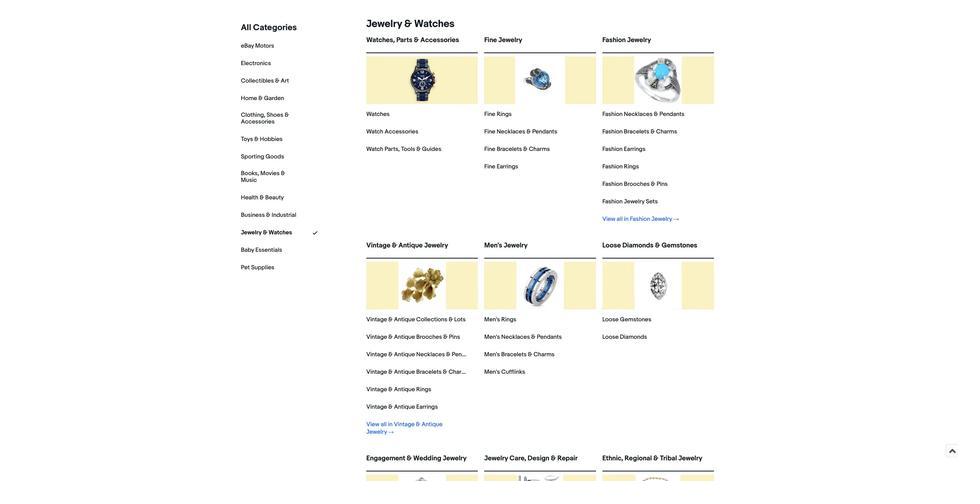 Task type: describe. For each thing, give the bounding box(es) containing it.
guides
[[422, 145, 442, 153]]

loose diamonds & gemstones image
[[635, 262, 683, 309]]

collectibles & art
[[241, 77, 289, 85]]

vintage for vintage & antique brooches & pins
[[367, 333, 387, 341]]

music
[[241, 176, 257, 184]]

men's bracelets & charms
[[485, 351, 555, 358]]

men's necklaces & pendants link
[[485, 333, 562, 341]]

men's for men's necklaces & pendants
[[485, 333, 500, 341]]

0 vertical spatial pins
[[657, 180, 668, 188]]

men's bracelets & charms link
[[485, 351, 555, 358]]

diamonds for loose diamonds & gemstones
[[623, 242, 654, 249]]

charms for fashion bracelets & charms
[[657, 128, 678, 135]]

goods
[[266, 153, 284, 160]]

home
[[241, 95, 257, 102]]

vintage for vintage & antique collections & lots
[[367, 316, 387, 323]]

jewelry inside fashion jewelry link
[[628, 36, 652, 44]]

2 vertical spatial accessories
[[385, 128, 419, 135]]

watches,
[[367, 36, 395, 44]]

0 horizontal spatial pins
[[449, 333, 460, 341]]

fashion rings link
[[603, 163, 640, 170]]

toys
[[241, 135, 253, 143]]

watch for watch accessories
[[367, 128, 384, 135]]

clothing,
[[241, 111, 266, 119]]

engagement & wedding jewelry image
[[399, 475, 446, 481]]

men's rings link
[[485, 316, 517, 323]]

fine for fine jewelry
[[485, 36, 497, 44]]

jewelry inside view all in vintage & antique jewelry
[[367, 428, 387, 436]]

jewelry care, design & repair link
[[485, 454, 597, 469]]

fashion jewelry
[[603, 36, 652, 44]]

baby essentials
[[241, 246, 282, 254]]

business
[[241, 211, 265, 219]]

movies
[[261, 170, 280, 177]]

electronics
[[241, 60, 271, 67]]

accessories for watches, parts & accessories
[[421, 36, 459, 44]]

loose for loose gemstones
[[603, 316, 619, 323]]

necklaces for men's
[[502, 333, 530, 341]]

vintage & antique jewelry link
[[367, 242, 478, 256]]

0 horizontal spatial jewelry & watches
[[241, 229, 292, 236]]

0 horizontal spatial jewelry & watches link
[[241, 229, 292, 236]]

fine for fine earrings
[[485, 163, 496, 170]]

fine for fine bracelets & charms
[[485, 145, 496, 153]]

jewelry inside 'fine jewelry' link
[[499, 36, 523, 44]]

vintage & antique jewelry
[[367, 242, 449, 249]]

collections
[[417, 316, 448, 323]]

vintage for vintage & antique necklaces & pendants
[[367, 351, 387, 358]]

charms for fine bracelets & charms
[[529, 145, 550, 153]]

bracelets for fine
[[497, 145, 523, 153]]

vintage & antique brooches & pins
[[367, 333, 460, 341]]

home & garden
[[241, 95, 284, 102]]

1 horizontal spatial brooches
[[624, 180, 650, 188]]

& inside view all in vintage & antique jewelry
[[416, 421, 421, 428]]

health & beauty
[[241, 194, 284, 201]]

engagement & wedding jewelry
[[367, 454, 467, 462]]

fashion brooches & pins
[[603, 180, 668, 188]]

& inside watches, parts & accessories link
[[414, 36, 419, 44]]

jewelry inside engagement & wedding jewelry link
[[443, 454, 467, 462]]

industrial
[[272, 211, 297, 219]]

vintage & antique necklaces & pendants link
[[367, 351, 477, 358]]

jewelry care, design & repair image
[[518, 475, 564, 481]]

ethnic, regional & tribal jewelry link
[[603, 454, 715, 469]]

fashion for fashion earrings
[[603, 145, 623, 153]]

tools
[[401, 145, 416, 153]]

toys & hobbies link
[[241, 135, 283, 143]]

garden
[[264, 95, 284, 102]]

antique for brooches
[[394, 333, 415, 341]]

fine earrings
[[485, 163, 519, 170]]

view all in vintage & antique jewelry link
[[367, 421, 467, 436]]

1 horizontal spatial jewelry & watches link
[[363, 18, 455, 30]]

vintage & antique collections & lots
[[367, 316, 466, 323]]

diamonds for loose diamonds
[[621, 333, 648, 341]]

fashion necklaces & pendants link
[[603, 110, 685, 118]]

regional
[[625, 454, 653, 462]]

necklaces up vintage & antique bracelets & charms
[[417, 351, 445, 358]]

antique for earrings
[[394, 403, 415, 411]]

accessories for clothing, shoes & accessories
[[241, 118, 275, 125]]

men's jewelry
[[485, 242, 528, 249]]

rings for fashion rings
[[624, 163, 640, 170]]

& inside jewelry care, design & repair link
[[551, 454, 556, 462]]

loose gemstones link
[[603, 316, 652, 323]]

parts
[[397, 36, 413, 44]]

categories
[[253, 23, 297, 33]]

jewelry inside men's jewelry link
[[504, 242, 528, 249]]

view all in vintage & antique jewelry
[[367, 421, 443, 436]]

loose diamonds link
[[603, 333, 648, 341]]

vintage & antique bracelets & charms link
[[367, 368, 470, 376]]

fine necklaces & pendants link
[[485, 128, 558, 135]]

loose diamonds & gemstones
[[603, 242, 698, 249]]

fashion for fashion brooches & pins
[[603, 180, 623, 188]]

fashion bracelets & charms
[[603, 128, 678, 135]]

care,
[[510, 454, 527, 462]]

essentials
[[256, 246, 282, 254]]

ebay motors
[[241, 42, 274, 50]]

lots
[[455, 316, 466, 323]]

clothing, shoes & accessories link
[[241, 111, 297, 125]]

fine necklaces & pendants
[[485, 128, 558, 135]]

vintage & antique rings
[[367, 386, 432, 393]]

watches, parts & accessories
[[367, 36, 459, 44]]

vintage & antique brooches & pins link
[[367, 333, 460, 341]]

fine bracelets & charms link
[[485, 145, 550, 153]]

ethnic, regional & tribal jewelry image
[[636, 475, 681, 481]]

& inside engagement & wedding jewelry link
[[407, 454, 412, 462]]

supplies
[[251, 264, 275, 271]]

bracelets down vintage & antique necklaces & pendants
[[417, 368, 442, 376]]

loose for loose diamonds
[[603, 333, 619, 341]]

2 horizontal spatial watches
[[414, 18, 455, 30]]

fashion jewelry link
[[603, 36, 715, 51]]

fashion for fashion bracelets & charms
[[603, 128, 623, 135]]

jewelry care, design & repair
[[485, 454, 578, 462]]

in for vintage
[[388, 421, 393, 428]]

vintage inside view all in vintage & antique jewelry
[[394, 421, 415, 428]]

engagement & wedding jewelry link
[[367, 454, 478, 469]]

fashion brooches & pins link
[[603, 180, 668, 188]]

rings for men's rings
[[502, 316, 517, 323]]

parts,
[[385, 145, 400, 153]]

watches, parts & accessories image
[[399, 56, 446, 104]]

all for vintage
[[381, 421, 387, 428]]

baby essentials link
[[241, 246, 282, 254]]

bracelets for men's
[[502, 351, 527, 358]]

antique for necklaces
[[394, 351, 415, 358]]

fashion jewelry sets
[[603, 198, 658, 205]]

men's rings
[[485, 316, 517, 323]]



Task type: locate. For each thing, give the bounding box(es) containing it.
0 vertical spatial jewelry & watches
[[367, 18, 455, 30]]

watches link
[[367, 110, 390, 118]]

1 vertical spatial watch
[[367, 145, 384, 153]]

men's for men's cufflinks
[[485, 368, 500, 376]]

1 horizontal spatial jewelry & watches
[[367, 18, 455, 30]]

all
[[241, 23, 252, 33]]

men's cufflinks link
[[485, 368, 526, 376]]

men's cufflinks
[[485, 368, 526, 376]]

earrings down fashion bracelets & charms link
[[624, 145, 646, 153]]

1 horizontal spatial pins
[[657, 180, 668, 188]]

pins
[[657, 180, 668, 188], [449, 333, 460, 341]]

1 vertical spatial jewelry & watches
[[241, 229, 292, 236]]

watches
[[414, 18, 455, 30], [367, 110, 390, 118], [269, 229, 292, 236]]

vintage & antique bracelets & charms
[[367, 368, 470, 376]]

jewelry
[[367, 18, 402, 30], [499, 36, 523, 44], [628, 36, 652, 44], [624, 198, 645, 205], [652, 215, 673, 223], [241, 229, 262, 236], [425, 242, 449, 249], [504, 242, 528, 249], [367, 428, 387, 436], [443, 454, 467, 462], [485, 454, 508, 462], [679, 454, 703, 462]]

necklaces for fine
[[497, 128, 526, 135]]

earrings down fine bracelets & charms link
[[497, 163, 519, 170]]

tribal
[[661, 454, 678, 462]]

watch down watches link
[[367, 128, 384, 135]]

brooches up fashion jewelry sets
[[624, 180, 650, 188]]

1 horizontal spatial gemstones
[[662, 242, 698, 249]]

pendants for men's necklaces & pendants
[[537, 333, 562, 341]]

necklaces up fashion bracelets & charms
[[624, 110, 653, 118]]

accessories up 'toys & hobbies'
[[241, 118, 275, 125]]

toys & hobbies
[[241, 135, 283, 143]]

vintage & antique rings link
[[367, 386, 432, 393]]

antique inside "link"
[[399, 242, 423, 249]]

watch
[[367, 128, 384, 135], [367, 145, 384, 153]]

watch accessories link
[[367, 128, 419, 135]]

men's for men's bracelets & charms
[[485, 351, 500, 358]]

loose down loose gemstones link
[[603, 333, 619, 341]]

necklaces up men's bracelets & charms "link"
[[502, 333, 530, 341]]

1 vertical spatial earrings
[[497, 163, 519, 170]]

1 vertical spatial gemstones
[[621, 316, 652, 323]]

fashion jewelry image
[[635, 56, 683, 104]]

men's for men's jewelry
[[485, 242, 503, 249]]

fine earrings link
[[485, 163, 519, 170]]

loose down the view all in fashion jewelry
[[603, 242, 622, 249]]

all inside view all in vintage & antique jewelry
[[381, 421, 387, 428]]

ethnic, regional & tribal jewelry
[[603, 454, 703, 462]]

0 horizontal spatial in
[[388, 421, 393, 428]]

earrings
[[624, 145, 646, 153], [497, 163, 519, 170], [417, 403, 438, 411]]

necklaces up fine bracelets & charms link
[[497, 128, 526, 135]]

0 horizontal spatial view
[[367, 421, 380, 428]]

1 vertical spatial in
[[388, 421, 393, 428]]

rings for fine rings
[[497, 110, 512, 118]]

books,
[[241, 170, 259, 177]]

electronics link
[[241, 60, 271, 67]]

jewelry & watches down business & industrial
[[241, 229, 292, 236]]

1 horizontal spatial watches
[[367, 110, 390, 118]]

bracelets up fine earrings
[[497, 145, 523, 153]]

pendants up men's bracelets & charms "link"
[[537, 333, 562, 341]]

view down vintage & antique earrings
[[367, 421, 380, 428]]

watch parts, tools & guides link
[[367, 145, 442, 153]]

2 horizontal spatial earrings
[[624, 145, 646, 153]]

2 men's from the top
[[485, 316, 500, 323]]

diamonds down the view all in fashion jewelry
[[623, 242, 654, 249]]

ebay
[[241, 42, 254, 50]]

pins up "sets"
[[657, 180, 668, 188]]

bracelets up 'cufflinks'
[[502, 351, 527, 358]]

accessories inside clothing, shoes & accessories
[[241, 118, 275, 125]]

0 vertical spatial in
[[625, 215, 629, 223]]

antique for bracelets
[[394, 368, 415, 376]]

1 loose from the top
[[603, 242, 622, 249]]

sporting
[[241, 153, 264, 160]]

watch left parts,
[[367, 145, 384, 153]]

cufflinks
[[502, 368, 526, 376]]

0 vertical spatial all
[[617, 215, 623, 223]]

antique inside view all in vintage & antique jewelry
[[422, 421, 443, 428]]

1 horizontal spatial earrings
[[497, 163, 519, 170]]

men's for men's rings
[[485, 316, 500, 323]]

fine rings
[[485, 110, 512, 118]]

vintage & antique jewelry image
[[399, 262, 446, 309]]

vintage & antique earrings
[[367, 403, 438, 411]]

vintage
[[367, 242, 391, 249], [367, 316, 387, 323], [367, 333, 387, 341], [367, 351, 387, 358], [367, 368, 387, 376], [367, 386, 387, 393], [367, 403, 387, 411], [394, 421, 415, 428]]

design
[[528, 454, 550, 462]]

1 horizontal spatial accessories
[[385, 128, 419, 135]]

view for vintage & antique jewelry
[[367, 421, 380, 428]]

fine for fine necklaces & pendants
[[485, 128, 496, 135]]

diamonds down loose gemstones link
[[621, 333, 648, 341]]

vintage for vintage & antique bracelets & charms
[[367, 368, 387, 376]]

watches down industrial
[[269, 229, 292, 236]]

in down vintage & antique earrings
[[388, 421, 393, 428]]

bracelets for fashion
[[624, 128, 650, 135]]

1 fine from the top
[[485, 36, 497, 44]]

0 horizontal spatial all
[[381, 421, 387, 428]]

0 vertical spatial watches
[[414, 18, 455, 30]]

fine rings link
[[485, 110, 512, 118]]

4 fine from the top
[[485, 145, 496, 153]]

pendants up fine bracelets & charms
[[533, 128, 558, 135]]

fashion rings
[[603, 163, 640, 170]]

collectibles & art link
[[241, 77, 289, 85]]

antique
[[399, 242, 423, 249], [394, 316, 415, 323], [394, 333, 415, 341], [394, 351, 415, 358], [394, 368, 415, 376], [394, 386, 415, 393], [394, 403, 415, 411], [422, 421, 443, 428]]

3 fine from the top
[[485, 128, 496, 135]]

5 fine from the top
[[485, 163, 496, 170]]

0 vertical spatial watch
[[367, 128, 384, 135]]

in for fashion
[[625, 215, 629, 223]]

watches, parts & accessories link
[[367, 36, 478, 51]]

business & industrial link
[[241, 211, 297, 219]]

2 watch from the top
[[367, 145, 384, 153]]

4 men's from the top
[[485, 351, 500, 358]]

repair
[[558, 454, 578, 462]]

& inside ethnic, regional & tribal jewelry link
[[654, 454, 659, 462]]

collectibles
[[241, 77, 274, 85]]

0 horizontal spatial watches
[[269, 229, 292, 236]]

bracelets down fashion necklaces & pendants
[[624, 128, 650, 135]]

loose
[[603, 242, 622, 249], [603, 316, 619, 323], [603, 333, 619, 341]]

& inside loose diamonds & gemstones link
[[656, 242, 661, 249]]

fashion jewelry sets link
[[603, 198, 658, 205]]

fashion for fashion jewelry
[[603, 36, 626, 44]]

fashion bracelets & charms link
[[603, 128, 678, 135]]

pendants for fashion necklaces & pendants
[[660, 110, 685, 118]]

accessories
[[421, 36, 459, 44], [241, 118, 275, 125], [385, 128, 419, 135]]

engagement
[[367, 454, 406, 462]]

books, movies & music link
[[241, 170, 297, 184]]

charms for men's bracelets & charms
[[534, 351, 555, 358]]

view inside view all in vintage & antique jewelry
[[367, 421, 380, 428]]

brooches down "collections"
[[417, 333, 442, 341]]

rings down vintage & antique bracelets & charms
[[417, 386, 432, 393]]

health & beauty link
[[241, 194, 284, 201]]

gemstones
[[662, 242, 698, 249], [621, 316, 652, 323]]

rings up fashion brooches & pins
[[624, 163, 640, 170]]

home & garden link
[[241, 95, 284, 102]]

1 vertical spatial accessories
[[241, 118, 275, 125]]

0 horizontal spatial gemstones
[[621, 316, 652, 323]]

1 vertical spatial brooches
[[417, 333, 442, 341]]

2 loose from the top
[[603, 316, 619, 323]]

& inside vintage & antique jewelry "link"
[[392, 242, 397, 249]]

fashion for fashion jewelry sets
[[603, 198, 623, 205]]

rings up men's necklaces & pendants link on the right of page
[[502, 316, 517, 323]]

2 vertical spatial loose
[[603, 333, 619, 341]]

pendants up fashion bracelets & charms link
[[660, 110, 685, 118]]

1 vertical spatial view
[[367, 421, 380, 428]]

fine for fine rings
[[485, 110, 496, 118]]

sets
[[646, 198, 658, 205]]

necklaces
[[624, 110, 653, 118], [497, 128, 526, 135], [502, 333, 530, 341], [417, 351, 445, 358]]

0 vertical spatial accessories
[[421, 36, 459, 44]]

men's jewelry image
[[517, 262, 564, 309]]

charms
[[657, 128, 678, 135], [529, 145, 550, 153], [534, 351, 555, 358], [449, 368, 470, 376]]

0 horizontal spatial earrings
[[417, 403, 438, 411]]

in down fashion jewelry sets
[[625, 215, 629, 223]]

0 vertical spatial jewelry & watches link
[[363, 18, 455, 30]]

jewelry & watches link down business & industrial
[[241, 229, 292, 236]]

baby
[[241, 246, 254, 254]]

antique for collections
[[394, 316, 415, 323]]

3 men's from the top
[[485, 333, 500, 341]]

watch for watch parts, tools & guides
[[367, 145, 384, 153]]

pet
[[241, 264, 250, 271]]

1 vertical spatial pins
[[449, 333, 460, 341]]

antique for rings
[[394, 386, 415, 393]]

5 men's from the top
[[485, 368, 500, 376]]

fine bracelets & charms
[[485, 145, 550, 153]]

0 vertical spatial loose
[[603, 242, 622, 249]]

in
[[625, 215, 629, 223], [388, 421, 393, 428]]

pendants for fine necklaces & pendants
[[533, 128, 558, 135]]

loose up loose diamonds
[[603, 316, 619, 323]]

view
[[603, 215, 616, 223], [367, 421, 380, 428]]

0 horizontal spatial brooches
[[417, 333, 442, 341]]

fine jewelry image
[[516, 56, 566, 104]]

fashion for fashion necklaces & pendants
[[603, 110, 623, 118]]

accessories right parts
[[421, 36, 459, 44]]

shoes
[[267, 111, 284, 119]]

beauty
[[265, 194, 284, 201]]

2 vertical spatial watches
[[269, 229, 292, 236]]

in inside view all in vintage & antique jewelry
[[388, 421, 393, 428]]

all for fashion
[[617, 215, 623, 223]]

1 vertical spatial all
[[381, 421, 387, 428]]

vintage & antique necklaces & pendants
[[367, 351, 477, 358]]

loose diamonds
[[603, 333, 648, 341]]

motors
[[255, 42, 274, 50]]

watches up watches, parts & accessories link
[[414, 18, 455, 30]]

books, movies & music
[[241, 170, 285, 184]]

vintage for vintage & antique rings
[[367, 386, 387, 393]]

vintage for vintage & antique jewelry
[[367, 242, 391, 249]]

business & industrial
[[241, 211, 297, 219]]

0 vertical spatial gemstones
[[662, 242, 698, 249]]

watches up watch accessories link
[[367, 110, 390, 118]]

accessories up watch parts, tools & guides
[[385, 128, 419, 135]]

antique for jewelry
[[399, 242, 423, 249]]

2 fine from the top
[[485, 110, 496, 118]]

view down fashion jewelry sets
[[603, 215, 616, 223]]

& inside books, movies & music
[[281, 170, 285, 177]]

men's jewelry link
[[485, 242, 597, 256]]

earrings for fine earrings
[[497, 163, 519, 170]]

jewelry inside jewelry care, design & repair link
[[485, 454, 508, 462]]

earrings for fashion earrings
[[624, 145, 646, 153]]

0 vertical spatial brooches
[[624, 180, 650, 188]]

1 vertical spatial watches
[[367, 110, 390, 118]]

pins down lots
[[449, 333, 460, 341]]

3 loose from the top
[[603, 333, 619, 341]]

1 horizontal spatial in
[[625, 215, 629, 223]]

1 vertical spatial jewelry & watches link
[[241, 229, 292, 236]]

vintage inside "link"
[[367, 242, 391, 249]]

necklaces for fashion
[[624, 110, 653, 118]]

1 vertical spatial diamonds
[[621, 333, 648, 341]]

1 men's from the top
[[485, 242, 503, 249]]

jewelry inside vintage & antique jewelry "link"
[[425, 242, 449, 249]]

rings
[[497, 110, 512, 118], [624, 163, 640, 170], [502, 316, 517, 323], [417, 386, 432, 393]]

& inside clothing, shoes & accessories
[[285, 111, 289, 119]]

loose for loose diamonds & gemstones
[[603, 242, 622, 249]]

fashion for fashion rings
[[603, 163, 623, 170]]

2 vertical spatial earrings
[[417, 403, 438, 411]]

0 vertical spatial earrings
[[624, 145, 646, 153]]

jewelry inside ethnic, regional & tribal jewelry link
[[679, 454, 703, 462]]

all down 'vintage & antique earrings' link
[[381, 421, 387, 428]]

vintage & antique earrings link
[[367, 403, 438, 411]]

rings up the fine necklaces & pendants on the top right of page
[[497, 110, 512, 118]]

1 horizontal spatial all
[[617, 215, 623, 223]]

jewelry & watches link up watches, parts & accessories on the left of the page
[[363, 18, 455, 30]]

1 horizontal spatial view
[[603, 215, 616, 223]]

1 vertical spatial loose
[[603, 316, 619, 323]]

view all in fashion jewelry link
[[603, 215, 680, 223]]

1 watch from the top
[[367, 128, 384, 135]]

0 vertical spatial view
[[603, 215, 616, 223]]

pet supplies
[[241, 264, 275, 271]]

fine jewelry
[[485, 36, 523, 44]]

pendants down lots
[[452, 351, 477, 358]]

earrings up view all in vintage & antique jewelry link
[[417, 403, 438, 411]]

fine jewelry link
[[485, 36, 597, 51]]

loose diamonds & gemstones link
[[603, 242, 715, 256]]

loose gemstones
[[603, 316, 652, 323]]

view for fashion jewelry
[[603, 215, 616, 223]]

0 horizontal spatial accessories
[[241, 118, 275, 125]]

jewelry & watches up watches, parts & accessories on the left of the page
[[367, 18, 455, 30]]

2 horizontal spatial accessories
[[421, 36, 459, 44]]

vintage for vintage & antique earrings
[[367, 403, 387, 411]]

0 vertical spatial diamonds
[[623, 242, 654, 249]]

wedding
[[414, 454, 442, 462]]

all down fashion jewelry sets link
[[617, 215, 623, 223]]

fashion earrings link
[[603, 145, 646, 153]]

health
[[241, 194, 259, 201]]



Task type: vqa. For each thing, say whether or not it's contained in the screenshot.
the & within Rugs & Carpets link
no



